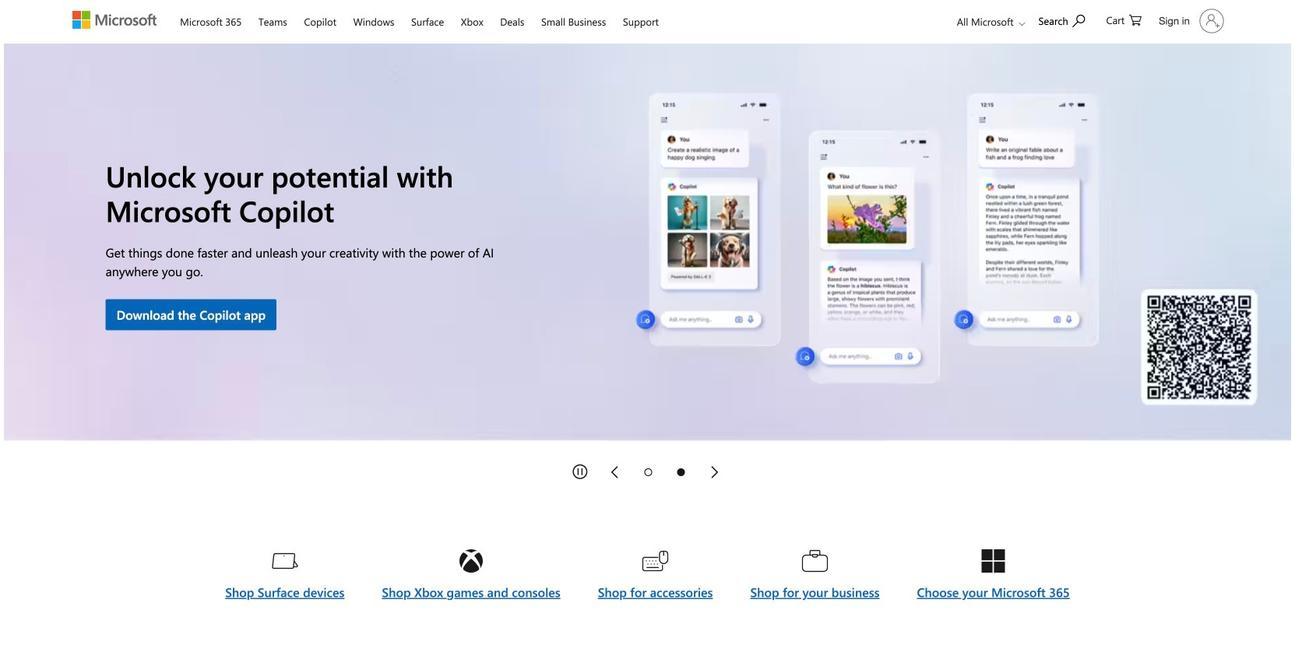 Task type: locate. For each thing, give the bounding box(es) containing it.
None search field
[[1031, 2, 1101, 37]]

microsoft copilot app being utilized to generate pictures of a singing dog, assisting to identify a flower, and helping to generate an email to congratulate a coworker on a promotion. image
[[4, 44, 1291, 446]]



Task type: vqa. For each thing, say whether or not it's contained in the screenshot.
search field
yes



Task type: describe. For each thing, give the bounding box(es) containing it.
microsoft image
[[73, 11, 157, 29]]



